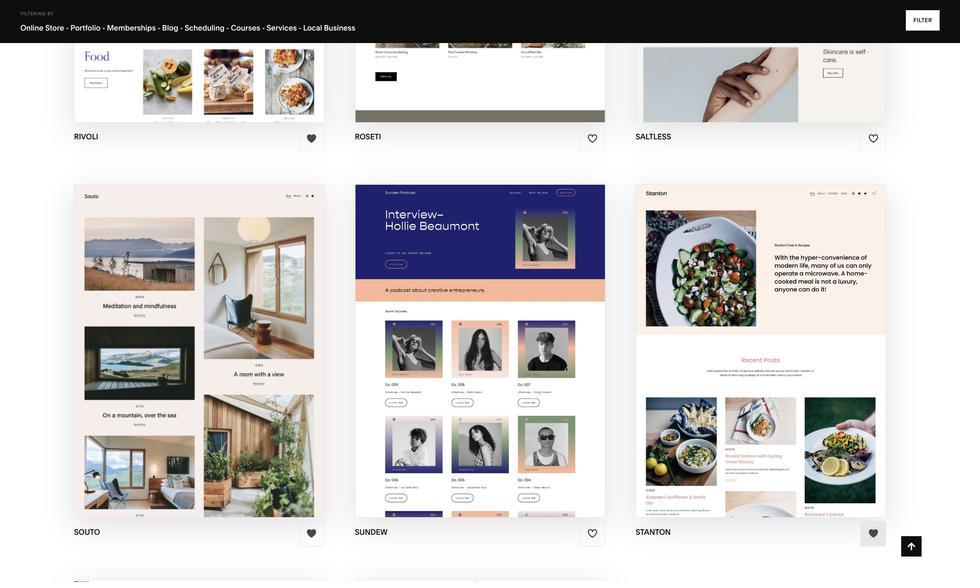 Task type: describe. For each thing, give the bounding box(es) containing it.
remove souto from your favorites list image
[[307, 528, 317, 539]]

preview for preview stanton
[[718, 351, 759, 362]]

1 vertical spatial souto
[[205, 351, 237, 362]]

scheduling
[[185, 23, 225, 32]]

remove stanton from your favorites list image
[[868, 528, 879, 539]]

6 - from the left
[[262, 23, 265, 32]]

preview stanton link
[[718, 344, 804, 369]]

online
[[20, 23, 43, 32]]

business
[[324, 23, 356, 32]]

start with sundew
[[427, 333, 523, 344]]

3 - from the left
[[158, 23, 161, 32]]

preview souto link
[[162, 344, 237, 369]]

start with sundew button
[[427, 326, 533, 351]]

blog
[[162, 23, 178, 32]]

stanton image
[[636, 185, 886, 518]]

start with stanton
[[707, 333, 806, 344]]

start for preview stanton
[[707, 333, 735, 344]]

add saltless to your favorites list image
[[868, 133, 879, 143]]

2 vertical spatial souto
[[74, 527, 100, 537]]

courses
[[231, 23, 260, 32]]

add roseti to your favorites list image
[[588, 133, 598, 143]]

services
[[267, 23, 297, 32]]

sundew image
[[355, 185, 605, 518]]

back to top image
[[907, 541, 917, 551]]

preview stanton
[[718, 351, 804, 362]]

remove rivoli from your favorites list image
[[307, 133, 317, 143]]

1 vertical spatial sundew
[[481, 351, 522, 362]]

saltless
[[636, 132, 671, 141]]

roseti image
[[355, 0, 605, 122]]

filter button
[[906, 10, 940, 31]]

start with souto
[[150, 333, 238, 344]]

2 vertical spatial stanton
[[636, 527, 671, 537]]

preview sundew
[[439, 351, 522, 362]]

by
[[47, 11, 54, 16]]

rivoli image
[[75, 0, 324, 122]]

2 - from the left
[[102, 23, 105, 32]]



Task type: vqa. For each thing, say whether or not it's contained in the screenshot.
'Souto'
yes



Task type: locate. For each thing, give the bounding box(es) containing it.
- right courses
[[262, 23, 265, 32]]

filtering by
[[20, 11, 54, 16]]

start for preview sundew
[[427, 333, 455, 344]]

start for preview souto
[[150, 333, 178, 344]]

with up preview stanton
[[737, 333, 760, 344]]

start up preview souto
[[150, 333, 178, 344]]

rivoli
[[74, 132, 98, 141]]

sundew inside button
[[483, 333, 523, 344]]

2 preview from the left
[[439, 351, 479, 362]]

add sundew to your favorites list image
[[588, 528, 598, 539]]

preview for preview souto
[[162, 351, 202, 362]]

start with stanton button
[[707, 326, 816, 351]]

roseti
[[355, 132, 381, 141]]

1 with from the left
[[180, 333, 204, 344]]

3 start from the left
[[707, 333, 735, 344]]

2 start from the left
[[427, 333, 455, 344]]

talva image
[[75, 580, 324, 582]]

start up preview stanton
[[707, 333, 735, 344]]

sundew
[[483, 333, 523, 344], [481, 351, 522, 362], [355, 527, 388, 537]]

with for stanton
[[737, 333, 760, 344]]

stanton inside button
[[763, 333, 806, 344]]

start
[[150, 333, 178, 344], [427, 333, 455, 344], [707, 333, 735, 344]]

3 with from the left
[[737, 333, 760, 344]]

4 - from the left
[[180, 23, 183, 32]]

- left blog
[[158, 23, 161, 32]]

preview sundew link
[[439, 344, 522, 369]]

5 - from the left
[[226, 23, 229, 32]]

1 horizontal spatial preview
[[439, 351, 479, 362]]

preview down start with stanton
[[718, 351, 759, 362]]

0 vertical spatial sundew
[[483, 333, 523, 344]]

1 horizontal spatial start
[[427, 333, 455, 344]]

filter
[[914, 17, 933, 24]]

- left courses
[[226, 23, 229, 32]]

- left the local
[[299, 23, 302, 32]]

stanton
[[763, 333, 806, 344], [761, 351, 804, 362], [636, 527, 671, 537]]

preview down start with souto
[[162, 351, 202, 362]]

0 vertical spatial stanton
[[763, 333, 806, 344]]

preview for preview sundew
[[439, 351, 479, 362]]

1 - from the left
[[66, 23, 69, 32]]

1 horizontal spatial with
[[457, 333, 481, 344]]

0 horizontal spatial start
[[150, 333, 178, 344]]

0 horizontal spatial with
[[180, 333, 204, 344]]

1 vertical spatial stanton
[[761, 351, 804, 362]]

vester image
[[355, 580, 605, 582]]

filtering
[[20, 11, 46, 16]]

0 vertical spatial souto
[[206, 333, 238, 344]]

store
[[45, 23, 64, 32]]

2 horizontal spatial start
[[707, 333, 735, 344]]

- right portfolio
[[102, 23, 105, 32]]

with
[[180, 333, 204, 344], [457, 333, 481, 344], [737, 333, 760, 344]]

2 horizontal spatial preview
[[718, 351, 759, 362]]

with up preview sundew in the bottom of the page
[[457, 333, 481, 344]]

memberships
[[107, 23, 156, 32]]

2 vertical spatial sundew
[[355, 527, 388, 537]]

local
[[303, 23, 322, 32]]

souto image
[[75, 185, 324, 518]]

souto inside button
[[206, 333, 238, 344]]

7 - from the left
[[299, 23, 302, 32]]

online store - portfolio - memberships - blog - scheduling - courses - services - local business
[[20, 23, 356, 32]]

with for souto
[[180, 333, 204, 344]]

souto
[[206, 333, 238, 344], [205, 351, 237, 362], [74, 527, 100, 537]]

-
[[66, 23, 69, 32], [102, 23, 105, 32], [158, 23, 161, 32], [180, 23, 183, 32], [226, 23, 229, 32], [262, 23, 265, 32], [299, 23, 302, 32]]

- right store
[[66, 23, 69, 32]]

1 preview from the left
[[162, 351, 202, 362]]

saltless image
[[636, 0, 886, 122]]

0 horizontal spatial preview
[[162, 351, 202, 362]]

2 with from the left
[[457, 333, 481, 344]]

2 horizontal spatial with
[[737, 333, 760, 344]]

- right blog
[[180, 23, 183, 32]]

preview souto
[[162, 351, 237, 362]]

3 preview from the left
[[718, 351, 759, 362]]

start up preview sundew in the bottom of the page
[[427, 333, 455, 344]]

1 start from the left
[[150, 333, 178, 344]]

with up preview souto
[[180, 333, 204, 344]]

preview
[[162, 351, 202, 362], [439, 351, 479, 362], [718, 351, 759, 362]]

with for sundew
[[457, 333, 481, 344]]

start with souto button
[[150, 326, 248, 351]]

preview down "start with sundew"
[[439, 351, 479, 362]]

portfolio
[[71, 23, 101, 32]]



